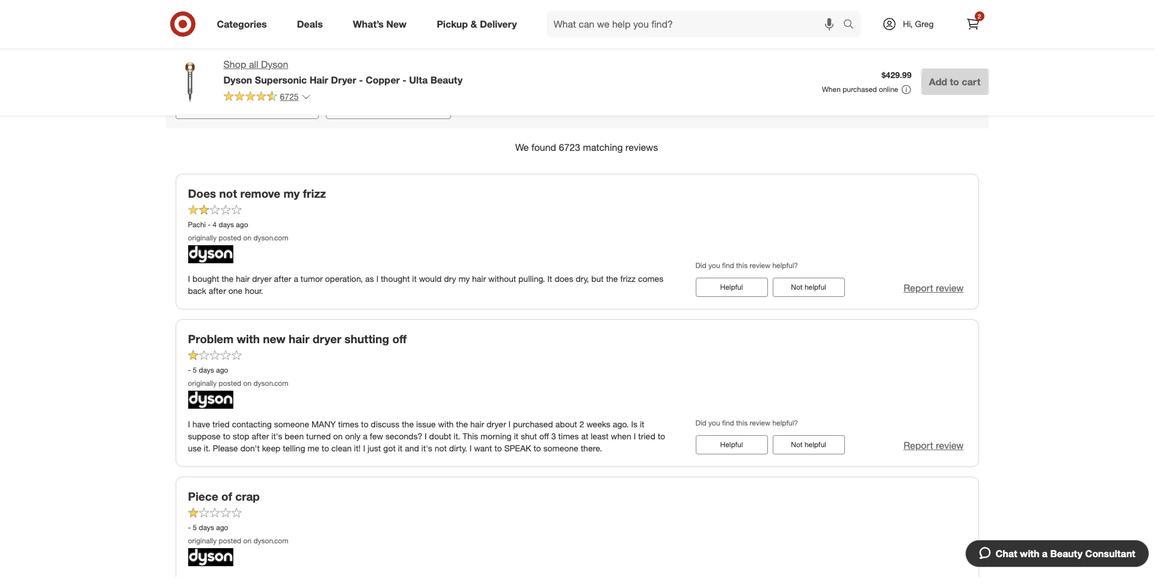 Task type: locate. For each thing, give the bounding box(es) containing it.
a right chat
[[1043, 548, 1048, 560]]

0 horizontal spatial someone
[[274, 419, 309, 430]]

care and cleaning
[[635, 41, 704, 52]]

2 posted from the top
[[219, 379, 241, 388]]

back
[[188, 286, 206, 296]]

and down seconds?
[[405, 443, 419, 454]]

0 horizontal spatial not
[[219, 186, 237, 200]]

1 vertical spatial did
[[696, 419, 707, 428]]

posted up contacting
[[219, 379, 241, 388]]

2 vertical spatial after
[[252, 431, 269, 442]]

hi, greg
[[904, 19, 934, 29]]

1 vertical spatial helpful?
[[773, 419, 799, 428]]

5 down problem
[[193, 366, 197, 375]]

copper
[[366, 74, 400, 86]]

1 horizontal spatial after
[[252, 431, 269, 442]]

originally posted on dyson.com for of
[[188, 537, 289, 546]]

1 vertical spatial originally posted on dyson.com
[[188, 379, 289, 388]]

morning
[[481, 431, 512, 442]]

material
[[613, 8, 643, 18]]

2 vertical spatial with
[[1021, 548, 1040, 560]]

1 this from the top
[[737, 261, 748, 270]]

frizz inside i bought the hair dryer after a tumor operation, as i thought it would dry my hair without pulling. it does dry, but the frizz comes back after one hour.
[[621, 274, 636, 284]]

dirty.
[[449, 443, 468, 454]]

1 helpful button from the top
[[696, 278, 768, 297]]

2 did you find this review helpful? from the top
[[696, 419, 799, 428]]

features
[[451, 41, 484, 52]]

my inside i bought the hair dryer after a tumor operation, as i thought it would dry my hair without pulling. it does dry, but the frizz comes back after one hour.
[[459, 274, 470, 284]]

2 report review button from the top
[[904, 439, 964, 453]]

1 5 from the top
[[193, 366, 197, 375]]

- 5 days ago down piece
[[188, 524, 228, 533]]

1 vertical spatial report review
[[904, 440, 964, 452]]

1 vertical spatial originally
[[188, 379, 217, 388]]

0 vertical spatial with
[[237, 332, 260, 346]]

remove
[[240, 186, 281, 200]]

dryer up morning
[[487, 419, 506, 430]]

frizz right remove
[[303, 186, 326, 200]]

days down piece
[[199, 524, 214, 533]]

tried right when
[[639, 431, 656, 442]]

it.
[[454, 431, 461, 442], [204, 443, 211, 454]]

1 horizontal spatial it's
[[422, 443, 433, 454]]

dryer for after
[[252, 274, 272, 284]]

price
[[561, 8, 580, 18]]

1 not helpful from the top
[[791, 283, 827, 292]]

helpful? for does not remove my frizz
[[773, 261, 799, 270]]

with inside button
[[1021, 548, 1040, 560]]

does
[[188, 186, 216, 200]]

style
[[734, 8, 753, 18]]

use
[[188, 443, 202, 454]]

0 vertical spatial my
[[284, 186, 300, 200]]

0 vertical spatial helpful
[[721, 283, 743, 292]]

0 vertical spatial this
[[737, 261, 748, 270]]

i down is in the right bottom of the page
[[634, 431, 636, 442]]

1 originally from the top
[[188, 233, 217, 242]]

on inside i have tried contacting someone many times to discuss the issue with the hair dryer i purchased about 2 weeks ago. is it suppose to stop after it's been turned on only a few seconds? i doubt it. this morning it shut off 3 times at least when i tried to use it. please don't keep telling me to clean it! i just got it and it's not dirty. i want to speak to someone there.
[[333, 431, 343, 442]]

is
[[632, 419, 638, 430]]

1 vertical spatial 2
[[580, 419, 585, 430]]

i bought the hair dryer after a tumor operation, as i thought it would dry my hair without pulling. it does dry, but the frizz comes back after one hour.
[[188, 274, 664, 296]]

0 vertical spatial originally posted on dyson.com
[[188, 233, 289, 242]]

this for does not remove my frizz
[[737, 261, 748, 270]]

0 vertical spatial - 5 days ago
[[188, 366, 228, 375]]

did you find this review helpful? for does not remove my frizz
[[696, 261, 799, 270]]

days
[[219, 221, 234, 230], [199, 366, 214, 375], [199, 524, 214, 533]]

on for remove
[[243, 233, 252, 242]]

0 horizontal spatial purchased
[[513, 419, 553, 430]]

0 vertical spatial not
[[219, 186, 237, 200]]

ago down piece of crap
[[216, 524, 228, 533]]

a inside chat with a beauty consultant button
[[1043, 548, 1048, 560]]

to right me
[[322, 443, 329, 454]]

originally posted on dyson.com
[[188, 233, 289, 242], [188, 379, 289, 388], [188, 537, 289, 546]]

on up clean
[[333, 431, 343, 442]]

report review button
[[904, 281, 964, 295], [904, 439, 964, 453]]

dyson up supersonic
[[261, 58, 288, 70]]

2 not from the top
[[791, 440, 803, 449]]

1 originally posted on dyson.com from the top
[[188, 233, 289, 242]]

problem with new hair dryer shutting off
[[188, 332, 407, 346]]

off left 3
[[540, 431, 549, 442]]

ago down problem
[[216, 366, 228, 375]]

ulta
[[409, 74, 428, 86]]

after
[[274, 274, 292, 284], [209, 286, 226, 296], [252, 431, 269, 442]]

1 find from the top
[[723, 261, 735, 270]]

3 dyson.com from the top
[[254, 537, 289, 546]]

1 not from the top
[[791, 283, 803, 292]]

features button
[[439, 34, 496, 60]]

after inside i have tried contacting someone many times to discuss the issue with the hair dryer i purchased about 2 weeks ago. is it suppose to stop after it's been turned on only a few seconds? i doubt it. this morning it shut off 3 times at least when i tried to use it. please don't keep telling me to clean it! i just got it and it's not dirty. i want to speak to someone there.
[[252, 431, 269, 442]]

2 report from the top
[[904, 440, 934, 452]]

0 vertical spatial it's
[[272, 431, 282, 442]]

-
[[359, 74, 363, 86], [403, 74, 407, 86], [208, 221, 211, 230], [188, 366, 191, 375], [188, 524, 191, 533]]

find for does not remove my frizz
[[723, 261, 735, 270]]

1 helpful? from the top
[[773, 261, 799, 270]]

2 dyson.com from the top
[[254, 379, 289, 388]]

1 horizontal spatial my
[[459, 274, 470, 284]]

2 not helpful button from the top
[[773, 436, 845, 455]]

1 horizontal spatial purchased
[[843, 85, 878, 94]]

2 helpful from the top
[[721, 440, 743, 449]]

and right care
[[655, 41, 670, 52]]

2 horizontal spatial after
[[274, 274, 292, 284]]

0 vertical spatial and
[[655, 41, 670, 52]]

dyson.com down remove
[[254, 233, 289, 242]]

1 vertical spatial days
[[199, 366, 214, 375]]

0 horizontal spatial times
[[338, 419, 359, 430]]

did you find this review helpful? for problem with new hair dryer shutting off
[[696, 419, 799, 428]]

1 dyson.com from the top
[[254, 233, 289, 242]]

With photos checkbox
[[911, 99, 923, 111]]

my right remove
[[284, 186, 300, 200]]

0 vertical spatial it.
[[454, 431, 461, 442]]

days right the 4
[[219, 221, 234, 230]]

2 up at
[[580, 419, 585, 430]]

posted for with
[[219, 379, 241, 388]]

1 vertical spatial dyson
[[224, 74, 252, 86]]

purchased up shut
[[513, 419, 553, 430]]

helpful
[[721, 283, 743, 292], [721, 440, 743, 449]]

not inside i have tried contacting someone many times to discuss the issue with the hair dryer i purchased about 2 weeks ago. is it suppose to stop after it's been turned on only a few seconds? i doubt it. this morning it shut off 3 times at least when i tried to use it. please don't keep telling me to clean it! i just got it and it's not dirty. i want to speak to someone there.
[[435, 443, 447, 454]]

- down piece
[[188, 524, 191, 533]]

2 find from the top
[[723, 419, 735, 428]]

0 horizontal spatial my
[[284, 186, 300, 200]]

1 report from the top
[[904, 282, 934, 294]]

0 horizontal spatial dyson
[[224, 74, 252, 86]]

dyson
[[261, 58, 288, 70], [224, 74, 252, 86]]

0 horizontal spatial frizz
[[303, 186, 326, 200]]

times up only
[[338, 419, 359, 430]]

dryer inside i have tried contacting someone many times to discuss the issue with the hair dryer i purchased about 2 weeks ago. is it suppose to stop after it's been turned on only a few seconds? i doubt it. this morning it shut off 3 times at least when i tried to use it. please don't keep telling me to clean it! i just got it and it's not dirty. i want to speak to someone there.
[[487, 419, 506, 430]]

1 vertical spatial with
[[438, 419, 454, 430]]

0 vertical spatial 5
[[193, 366, 197, 375]]

2 helpful from the top
[[805, 440, 827, 449]]

shutting
[[345, 332, 389, 346]]

1 horizontal spatial with
[[438, 419, 454, 430]]

someone up been
[[274, 419, 309, 430]]

this
[[463, 431, 478, 442]]

2 not helpful from the top
[[791, 440, 827, 449]]

dry,
[[576, 274, 589, 284]]

tried right have
[[213, 419, 230, 430]]

with for problem
[[237, 332, 260, 346]]

i right it!
[[363, 443, 365, 454]]

1 vertical spatial helpful
[[721, 440, 743, 449]]

originally posted on dyson.com down crap on the bottom left
[[188, 537, 289, 546]]

0 vertical spatial not helpful
[[791, 283, 827, 292]]

2 did from the top
[[696, 419, 707, 428]]

0 vertical spatial someone
[[274, 419, 309, 430]]

purchased right when
[[843, 85, 878, 94]]

to right add
[[951, 76, 960, 88]]

0 vertical spatial dryer
[[252, 274, 272, 284]]

posted down pachi - 4 days ago
[[219, 233, 241, 242]]

speak
[[505, 443, 532, 454]]

helpful?
[[773, 261, 799, 270], [773, 419, 799, 428]]

helpful for problem with new hair dryer shutting off
[[805, 440, 827, 449]]

pickup & delivery link
[[427, 11, 532, 37]]

someone down 3
[[544, 443, 579, 454]]

report for does not remove my frizz
[[904, 282, 934, 294]]

hair left without
[[472, 274, 486, 284]]

hair up this
[[471, 419, 484, 430]]

0 vertical spatial 2
[[978, 13, 982, 20]]

after left tumor
[[274, 274, 292, 284]]

to up the please in the left of the page
[[223, 431, 231, 442]]

originally posted on dyson.com for with
[[188, 379, 289, 388]]

i
[[188, 274, 190, 284], [377, 274, 379, 284], [188, 419, 190, 430], [509, 419, 511, 430], [425, 431, 427, 442], [634, 431, 636, 442], [363, 443, 365, 454], [470, 443, 472, 454]]

thought
[[381, 274, 410, 284]]

0 vertical spatial not
[[791, 283, 803, 292]]

0 vertical spatial you
[[709, 261, 721, 270]]

new
[[263, 332, 286, 346]]

3 posted from the top
[[219, 537, 241, 546]]

dryer up hour.
[[252, 274, 272, 284]]

1 vertical spatial dyson.com
[[254, 379, 289, 388]]

originally posted on dyson.com down pachi - 4 days ago
[[188, 233, 289, 242]]

dyson.com down crap on the bottom left
[[254, 537, 289, 546]]

1 vertical spatial dryer
[[313, 332, 342, 346]]

it right is in the right bottom of the page
[[640, 419, 645, 430]]

off right shutting
[[393, 332, 407, 346]]

helpful? for problem with new hair dryer shutting off
[[773, 419, 799, 428]]

1 vertical spatial posted
[[219, 379, 241, 388]]

not down doubt
[[435, 443, 447, 454]]

on down pachi - 4 days ago
[[243, 233, 252, 242]]

0 vertical spatial posted
[[219, 233, 241, 242]]

it left would
[[412, 274, 417, 284]]

purchased inside i have tried contacting someone many times to discuss the issue with the hair dryer i purchased about 2 weeks ago. is it suppose to stop after it's been turned on only a few seconds? i doubt it. this morning it shut off 3 times at least when i tried to use it. please don't keep telling me to clean it! i just got it and it's not dirty. i want to speak to someone there.
[[513, 419, 553, 430]]

2 vertical spatial posted
[[219, 537, 241, 546]]

add to cart
[[930, 76, 981, 88]]

2 horizontal spatial a
[[1043, 548, 1048, 560]]

$429.99
[[882, 70, 912, 80]]

1 vertical spatial purchased
[[513, 419, 553, 430]]

this
[[737, 261, 748, 270], [737, 419, 748, 428]]

1 vertical spatial find
[[723, 419, 735, 428]]

helpful button for does not remove my frizz
[[696, 278, 768, 297]]

2 5 from the top
[[193, 524, 197, 533]]

it's
[[272, 431, 282, 442], [422, 443, 433, 454]]

beauty
[[431, 74, 463, 86], [1051, 548, 1083, 560]]

it. down 'suppose'
[[204, 443, 211, 454]]

on down crap on the bottom left
[[243, 537, 252, 546]]

i up morning
[[509, 419, 511, 430]]

pickup
[[437, 18, 468, 30]]

1 vertical spatial - 5 days ago
[[188, 524, 228, 533]]

originally up have
[[188, 379, 217, 388]]

what's
[[353, 18, 384, 30]]

2 vertical spatial originally posted on dyson.com
[[188, 537, 289, 546]]

when purchased online
[[822, 85, 899, 94]]

ago right the 4
[[236, 221, 248, 230]]

times
[[338, 419, 359, 430], [559, 431, 579, 442]]

1 report review from the top
[[904, 282, 964, 294]]

- 5 days ago
[[188, 366, 228, 375], [188, 524, 228, 533]]

dryer for shutting
[[313, 332, 342, 346]]

2 - 5 days ago from the top
[[188, 524, 228, 533]]

not helpful for does not remove my frizz
[[791, 283, 827, 292]]

1 horizontal spatial 2
[[978, 13, 982, 20]]

supersonic
[[255, 74, 307, 86]]

report
[[904, 282, 934, 294], [904, 440, 934, 452]]

1 horizontal spatial someone
[[544, 443, 579, 454]]

1 horizontal spatial beauty
[[1051, 548, 1083, 560]]

frizz
[[303, 186, 326, 200], [621, 274, 636, 284]]

piece of crap
[[188, 490, 260, 504]]

with right chat
[[1021, 548, 1040, 560]]

1 vertical spatial not
[[435, 443, 447, 454]]

1 report review button from the top
[[904, 281, 964, 295]]

dryer
[[252, 274, 272, 284], [313, 332, 342, 346], [487, 419, 506, 430]]

hour.
[[245, 286, 263, 296]]

posted down of on the bottom left of the page
[[219, 537, 241, 546]]

someone
[[274, 419, 309, 430], [544, 443, 579, 454]]

1 vertical spatial you
[[709, 419, 721, 428]]

dryer inside i bought the hair dryer after a tumor operation, as i thought it would dry my hair without pulling. it does dry, but the frizz comes back after one hour.
[[252, 274, 272, 284]]

shut
[[521, 431, 537, 442]]

posted for not
[[219, 233, 241, 242]]

off
[[393, 332, 407, 346], [540, 431, 549, 442]]

1 horizontal spatial frizz
[[621, 274, 636, 284]]

2 vertical spatial originally
[[188, 537, 217, 546]]

1 vertical spatial report review button
[[904, 439, 964, 453]]

not helpful button for problem with new hair dryer shutting off
[[773, 436, 845, 455]]

find
[[723, 261, 735, 270], [723, 419, 735, 428]]

beauty right ulta
[[431, 74, 463, 86]]

report review button for problem with new hair dryer shutting off
[[904, 439, 964, 453]]

1 posted from the top
[[219, 233, 241, 242]]

got
[[384, 443, 396, 454]]

1 vertical spatial my
[[459, 274, 470, 284]]

0 vertical spatial a
[[294, 274, 298, 284]]

1 vertical spatial this
[[737, 419, 748, 428]]

0 vertical spatial report review button
[[904, 281, 964, 295]]

it inside i bought the hair dryer after a tumor operation, as i thought it would dry my hair without pulling. it does dry, but the frizz comes back after one hour.
[[412, 274, 417, 284]]

originally
[[188, 233, 217, 242], [188, 379, 217, 388], [188, 537, 217, 546]]

2 this from the top
[[737, 419, 748, 428]]

2 vertical spatial dryer
[[487, 419, 506, 430]]

times down about
[[559, 431, 579, 442]]

one
[[229, 286, 243, 296]]

2 helpful button from the top
[[696, 436, 768, 455]]

1 vertical spatial not helpful
[[791, 440, 827, 449]]

2 horizontal spatial dryer
[[487, 419, 506, 430]]

helpful for does not remove my frizz
[[805, 283, 827, 292]]

2 you from the top
[[709, 419, 721, 428]]

0 vertical spatial did you find this review helpful?
[[696, 261, 799, 270]]

2 vertical spatial ago
[[216, 524, 228, 533]]

not helpful button for does not remove my frizz
[[773, 278, 845, 297]]

1 vertical spatial someone
[[544, 443, 579, 454]]

0 vertical spatial times
[[338, 419, 359, 430]]

dryer left shutting
[[313, 332, 342, 346]]

it's up keep at the bottom
[[272, 431, 282, 442]]

1 you from the top
[[709, 261, 721, 270]]

2 helpful? from the top
[[773, 419, 799, 428]]

pachi - 4 days ago
[[188, 221, 248, 230]]

beauty left "consultant"
[[1051, 548, 1083, 560]]

dyson.com for hair
[[254, 379, 289, 388]]

review
[[750, 261, 771, 270], [937, 282, 964, 294], [750, 419, 771, 428], [937, 440, 964, 452]]

i up back
[[188, 274, 190, 284]]

0 vertical spatial helpful?
[[773, 261, 799, 270]]

a left few
[[363, 431, 368, 442]]

2 right greg
[[978, 13, 982, 20]]

report review for problem with new hair dryer shutting off
[[904, 440, 964, 452]]

with up doubt
[[438, 419, 454, 430]]

not for does not remove my frizz
[[791, 283, 803, 292]]

helpful button
[[696, 278, 768, 297], [696, 436, 768, 455]]

a left tumor
[[294, 274, 298, 284]]

after down contacting
[[252, 431, 269, 442]]

originally posted on dyson.com up contacting
[[188, 379, 289, 388]]

1 vertical spatial not helpful button
[[773, 436, 845, 455]]

0 horizontal spatial off
[[393, 332, 407, 346]]

5 down piece
[[193, 524, 197, 533]]

on for crap
[[243, 537, 252, 546]]

- left ulta
[[403, 74, 407, 86]]

3 originally from the top
[[188, 537, 217, 546]]

please
[[213, 443, 238, 454]]

0 vertical spatial frizz
[[303, 186, 326, 200]]

image of dyson supersonic hair dryer - copper - ulta beauty image
[[166, 58, 214, 106]]

days down problem
[[199, 366, 214, 375]]

a inside i have tried contacting someone many times to discuss the issue with the hair dryer i purchased about 2 weeks ago. is it suppose to stop after it's been turned on only a few seconds? i doubt it. this morning it shut off 3 times at least when i tried to use it. please don't keep telling me to clean it! i just got it and it's not dirty. i want to speak to someone there.
[[363, 431, 368, 442]]

comes
[[638, 274, 664, 284]]

1 did from the top
[[696, 261, 707, 270]]

2 horizontal spatial with
[[1021, 548, 1040, 560]]

1 helpful from the top
[[805, 283, 827, 292]]

with inside i have tried contacting someone many times to discuss the issue with the hair dryer i purchased about 2 weeks ago. is it suppose to stop after it's been turned on only a few seconds? i doubt it. this morning it shut off 3 times at least when i tried to use it. please don't keep telling me to clean it! i just got it and it's not dirty. i want to speak to someone there.
[[438, 419, 454, 430]]

0 horizontal spatial it's
[[272, 431, 282, 442]]

my right dry
[[459, 274, 470, 284]]

2 originally posted on dyson.com from the top
[[188, 379, 289, 388]]

with left new
[[237, 332, 260, 346]]

and
[[655, 41, 670, 52], [405, 443, 419, 454]]

not right the does
[[219, 186, 237, 200]]

0 horizontal spatial tried
[[213, 419, 230, 430]]

care and cleaning button
[[623, 34, 716, 60]]

it's down doubt
[[422, 443, 433, 454]]

1 vertical spatial report
[[904, 440, 934, 452]]

a
[[294, 274, 298, 284], [363, 431, 368, 442], [1043, 548, 1048, 560]]

2 report review from the top
[[904, 440, 964, 452]]

1 vertical spatial after
[[209, 286, 226, 296]]

0 horizontal spatial beauty
[[431, 74, 463, 86]]

5
[[193, 366, 197, 375], [193, 524, 197, 533]]

0 vertical spatial beauty
[[431, 74, 463, 86]]

0 horizontal spatial and
[[405, 443, 419, 454]]

dyson.com down new
[[254, 379, 289, 388]]

originally down pachi
[[188, 233, 217, 242]]

originally posted on dyson.com for not
[[188, 233, 289, 242]]

1 helpful from the top
[[721, 283, 743, 292]]

1 vertical spatial off
[[540, 431, 549, 442]]

0 vertical spatial helpful
[[805, 283, 827, 292]]

frizz left comes at the top right of the page
[[621, 274, 636, 284]]

2 originally from the top
[[188, 379, 217, 388]]

2 vertical spatial days
[[199, 524, 214, 533]]

3 originally posted on dyson.com from the top
[[188, 537, 289, 546]]

1 vertical spatial frizz
[[621, 274, 636, 284]]

3
[[552, 431, 556, 442]]

1 horizontal spatial off
[[540, 431, 549, 442]]

want
[[474, 443, 492, 454]]

originally down piece
[[188, 537, 217, 546]]

1 not helpful button from the top
[[773, 278, 845, 297]]

posted
[[219, 233, 241, 242], [219, 379, 241, 388], [219, 537, 241, 546]]

1 vertical spatial 5
[[193, 524, 197, 533]]

1 did you find this review helpful? from the top
[[696, 261, 799, 270]]

1 vertical spatial helpful button
[[696, 436, 768, 455]]

on up contacting
[[243, 379, 252, 388]]

it. up the dirty.
[[454, 431, 461, 442]]

0 horizontal spatial a
[[294, 274, 298, 284]]

&
[[471, 18, 477, 30]]

after down bought
[[209, 286, 226, 296]]

- 5 days ago down problem
[[188, 366, 228, 375]]

1 vertical spatial helpful
[[805, 440, 827, 449]]

1 vertical spatial and
[[405, 443, 419, 454]]

1 horizontal spatial not
[[435, 443, 447, 454]]

2 vertical spatial a
[[1043, 548, 1048, 560]]

dyson down shop
[[224, 74, 252, 86]]

1 - 5 days ago from the top
[[188, 366, 228, 375]]



Task type: describe. For each thing, give the bounding box(es) containing it.
all
[[249, 58, 259, 70]]

found
[[532, 141, 557, 153]]

report review for does not remove my frizz
[[904, 282, 964, 294]]

on for new
[[243, 379, 252, 388]]

discuss
[[371, 419, 400, 430]]

piece
[[188, 490, 218, 504]]

6723
[[559, 141, 581, 153]]

2 link
[[960, 11, 987, 37]]

helpful for problem with new hair dryer shutting off
[[721, 440, 743, 449]]

hair inside i have tried contacting someone many times to discuss the issue with the hair dryer i purchased about 2 weeks ago. is it suppose to stop after it's been turned on only a few seconds? i doubt it. this morning it shut off 3 times at least when i tried to use it. please don't keep telling me to clean it! i just got it and it's not dirty. i want to speak to someone there.
[[471, 419, 484, 430]]

weeks
[[587, 419, 611, 430]]

suppose
[[188, 431, 221, 442]]

beauty inside button
[[1051, 548, 1083, 560]]

color
[[582, 41, 603, 52]]

i right as at top
[[377, 274, 379, 284]]

it up speak
[[514, 431, 519, 442]]

keep
[[262, 443, 281, 454]]

only
[[345, 431, 361, 442]]

would
[[419, 274, 442, 284]]

but
[[592, 274, 604, 284]]

the up this
[[456, 419, 468, 430]]

issue
[[416, 419, 436, 430]]

- 5 days ago for piece
[[188, 524, 228, 533]]

cleaning
[[672, 41, 704, 52]]

shop
[[224, 58, 246, 70]]

to left discuss
[[361, 419, 369, 430]]

care
[[635, 41, 653, 52]]

me
[[308, 443, 320, 454]]

helpful button for problem with new hair dryer shutting off
[[696, 436, 768, 455]]

it right got
[[398, 443, 403, 454]]

did for does not remove my frizz
[[696, 261, 707, 270]]

pulling.
[[519, 274, 545, 284]]

when
[[611, 431, 632, 442]]

not for problem with new hair dryer shutting off
[[791, 440, 803, 449]]

- right dryer at the left
[[359, 74, 363, 86]]

6725
[[280, 91, 299, 102]]

0 vertical spatial tried
[[213, 419, 230, 430]]

5 for piece of crap
[[193, 524, 197, 533]]

this for problem with new hair dryer shutting off
[[737, 419, 748, 428]]

about
[[556, 419, 578, 430]]

it
[[548, 274, 553, 284]]

as
[[365, 274, 374, 284]]

1 horizontal spatial times
[[559, 431, 579, 442]]

without
[[489, 274, 516, 284]]

tumor
[[301, 274, 323, 284]]

dry
[[444, 274, 456, 284]]

what's new link
[[343, 11, 422, 37]]

chat with a beauty consultant button
[[966, 540, 1150, 568]]

originally for piece
[[188, 537, 217, 546]]

to inside button
[[951, 76, 960, 88]]

greg
[[916, 19, 934, 29]]

days for piece
[[199, 524, 214, 533]]

dyson.com for my
[[254, 233, 289, 242]]

helpful for does not remove my frizz
[[721, 283, 743, 292]]

matching
[[583, 141, 623, 153]]

to right when
[[658, 431, 666, 442]]

- left the 4
[[208, 221, 211, 230]]

color button
[[570, 34, 615, 60]]

warranty button
[[504, 34, 562, 60]]

consultant
[[1086, 548, 1136, 560]]

originally for problem
[[188, 379, 217, 388]]

1 vertical spatial it.
[[204, 443, 211, 454]]

dryer
[[331, 74, 357, 86]]

quality button
[[663, 0, 715, 26]]

originally for does
[[188, 233, 217, 242]]

0 vertical spatial days
[[219, 221, 234, 230]]

deals
[[297, 18, 323, 30]]

hair up the one
[[236, 274, 250, 284]]

the up the one
[[222, 274, 234, 284]]

there.
[[581, 443, 602, 454]]

pachi
[[188, 221, 206, 230]]

you for problem with new hair dryer shutting off
[[709, 419, 721, 428]]

i down this
[[470, 443, 472, 454]]

clean
[[332, 443, 352, 454]]

chat with a beauty consultant
[[996, 548, 1136, 560]]

and inside i have tried contacting someone many times to discuss the issue with the hair dryer i purchased about 2 weeks ago. is it suppose to stop after it's been turned on only a few seconds? i doubt it. this morning it shut off 3 times at least when i tried to use it. please don't keep telling me to clean it! i just got it and it's not dirty. i want to speak to someone there.
[[405, 443, 419, 454]]

i down issue
[[425, 431, 427, 442]]

hair right new
[[289, 332, 310, 346]]

to down morning
[[495, 443, 502, 454]]

off inside i have tried contacting someone many times to discuss the issue with the hair dryer i purchased about 2 weeks ago. is it suppose to stop after it's been turned on only a few seconds? i doubt it. this morning it shut off 3 times at least when i tried to use it. please don't keep telling me to clean it! i just got it and it's not dirty. i want to speak to someone there.
[[540, 431, 549, 442]]

you for does not remove my frizz
[[709, 261, 721, 270]]

we found 6723 matching reviews
[[516, 141, 658, 153]]

categories
[[217, 18, 267, 30]]

many
[[312, 419, 336, 430]]

report for problem with new hair dryer shutting off
[[904, 440, 934, 452]]

- down problem
[[188, 366, 191, 375]]

least
[[591, 431, 609, 442]]

just
[[368, 443, 381, 454]]

the up seconds?
[[402, 419, 414, 430]]

does
[[555, 274, 574, 284]]

with for chat
[[1021, 548, 1040, 560]]

not helpful for problem with new hair dryer shutting off
[[791, 440, 827, 449]]

did for problem with new hair dryer shutting off
[[696, 419, 707, 428]]

What can we help you find? suggestions appear below search field
[[547, 11, 846, 37]]

shop all dyson dyson supersonic hair dryer - copper - ulta beauty
[[224, 58, 463, 86]]

hair
[[310, 74, 328, 86]]

beauty inside 'shop all dyson dyson supersonic hair dryer - copper - ulta beauty'
[[431, 74, 463, 86]]

turned
[[306, 431, 331, 442]]

add to cart button
[[922, 69, 989, 95]]

0 vertical spatial ago
[[236, 221, 248, 230]]

problem
[[188, 332, 234, 346]]

contacting
[[232, 419, 272, 430]]

1 vertical spatial tried
[[639, 431, 656, 442]]

material button
[[600, 0, 656, 26]]

0 vertical spatial after
[[274, 274, 292, 284]]

add
[[930, 76, 948, 88]]

1 horizontal spatial dyson
[[261, 58, 288, 70]]

quality
[[676, 8, 702, 18]]

seconds?
[[386, 431, 423, 442]]

a inside i bought the hair dryer after a tumor operation, as i thought it would dry my hair without pulling. it does dry, but the frizz comes back after one hour.
[[294, 274, 298, 284]]

5 for problem with new hair dryer shutting off
[[193, 366, 197, 375]]

style button
[[722, 0, 766, 26]]

pickup & delivery
[[437, 18, 517, 30]]

- 5 days ago for problem
[[188, 366, 228, 375]]

days for problem
[[199, 366, 214, 375]]

2 inside i have tried contacting someone many times to discuss the issue with the hair dryer i purchased about 2 weeks ago. is it suppose to stop after it's been turned on only a few seconds? i doubt it. this morning it shut off 3 times at least when i tried to use it. please don't keep telling me to clean it! i just got it and it's not dirty. i want to speak to someone there.
[[580, 419, 585, 430]]

delivery
[[480, 18, 517, 30]]

few
[[370, 431, 383, 442]]

4
[[213, 221, 217, 230]]

cart
[[962, 76, 981, 88]]

price button
[[549, 0, 593, 26]]

and inside button
[[655, 41, 670, 52]]

online
[[880, 85, 899, 94]]

posted for of
[[219, 537, 241, 546]]

to down shut
[[534, 443, 541, 454]]

does not remove my frizz
[[188, 186, 326, 200]]

find for problem with new hair dryer shutting off
[[723, 419, 735, 428]]

categories link
[[207, 11, 282, 37]]

i left have
[[188, 419, 190, 430]]

6725 link
[[224, 91, 311, 105]]

the right but
[[606, 274, 618, 284]]

we
[[516, 141, 529, 153]]

search button
[[838, 11, 867, 40]]

search
[[838, 19, 867, 31]]

ago for with
[[216, 366, 228, 375]]

been
[[285, 431, 304, 442]]

0 horizontal spatial after
[[209, 286, 226, 296]]

deals link
[[287, 11, 338, 37]]

0 vertical spatial off
[[393, 332, 407, 346]]

report review button for does not remove my frizz
[[904, 281, 964, 295]]

chat
[[996, 548, 1018, 560]]

ago for of
[[216, 524, 228, 533]]

at
[[582, 431, 589, 442]]



Task type: vqa. For each thing, say whether or not it's contained in the screenshot.
To
yes



